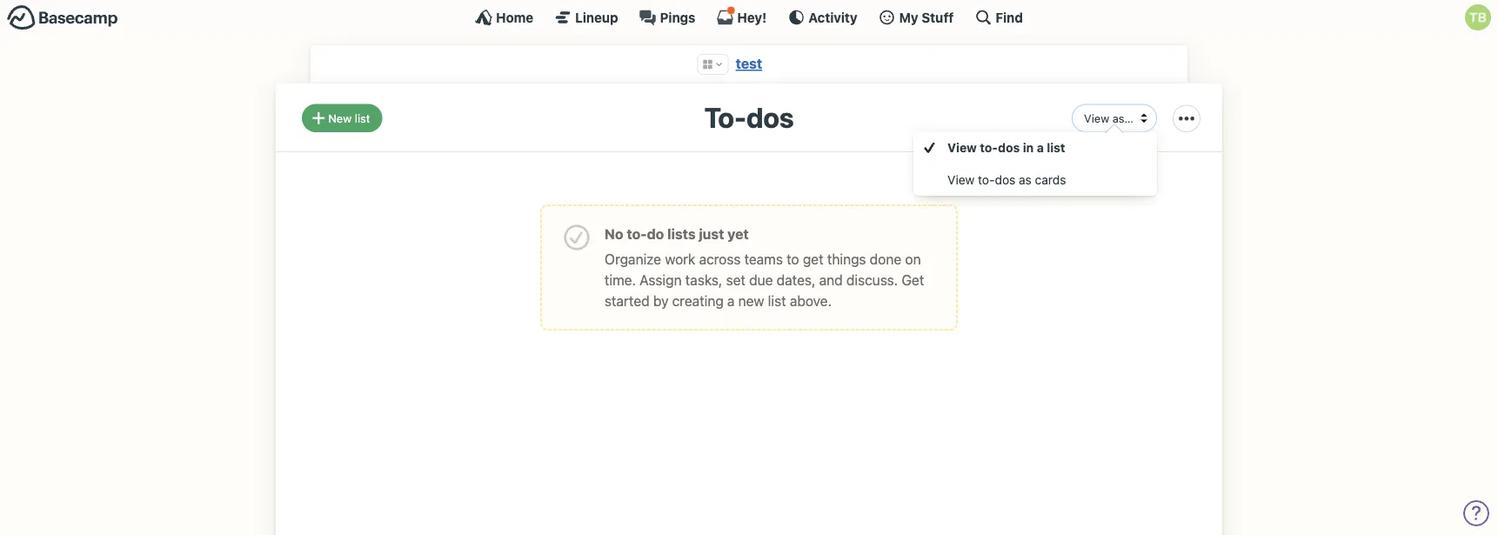Task type: vqa. For each thing, say whether or not it's contained in the screenshot.
THE FILTER
no



Task type: locate. For each thing, give the bounding box(es) containing it.
list right in
[[1047, 140, 1065, 155]]

dos left in
[[998, 140, 1020, 155]]

2 vertical spatial dos
[[995, 172, 1016, 187]]

0 horizontal spatial list
[[355, 111, 370, 124]]

1 vertical spatial dos
[[998, 140, 1020, 155]]

view left as…
[[1084, 111, 1110, 124]]

teams
[[744, 251, 783, 267]]

list inside no to-do lists just yet organize work across teams to get things done on time. assign tasks, set due dates, and discuss. get started by creating a new list above.
[[768, 293, 786, 309]]

to- right no
[[627, 226, 647, 242]]

to-dos
[[704, 100, 794, 133]]

1 vertical spatial view
[[948, 140, 977, 155]]

to- inside 'link'
[[978, 172, 995, 187]]

view for view to-dos as cards
[[948, 172, 975, 187]]

dos left as
[[995, 172, 1016, 187]]

1 vertical spatial list
[[1047, 140, 1065, 155]]

view inside 'link'
[[948, 172, 975, 187]]

0 vertical spatial view
[[1084, 111, 1110, 124]]

dos
[[747, 100, 794, 133], [998, 140, 1020, 155], [995, 172, 1016, 187]]

on
[[905, 251, 921, 267]]

done
[[870, 251, 902, 267]]

home link
[[475, 9, 534, 26]]

no
[[605, 226, 624, 242]]

as…
[[1113, 111, 1134, 124]]

organize
[[605, 251, 661, 267]]

tasks,
[[685, 272, 723, 288]]

to- down view to-dos in a list
[[978, 172, 995, 187]]

new
[[738, 293, 764, 309]]

in
[[1023, 140, 1034, 155]]

a left new in the bottom of the page
[[727, 293, 735, 309]]

to-
[[980, 140, 998, 155], [978, 172, 995, 187], [627, 226, 647, 242]]

due
[[749, 272, 773, 288]]

a right in
[[1037, 140, 1044, 155]]

dos for view to-dos as cards
[[995, 172, 1016, 187]]

switch accounts image
[[7, 4, 118, 31]]

1 vertical spatial to-
[[978, 172, 995, 187]]

a inside no to-do lists just yet organize work across teams to get things done on time. assign tasks, set due dates, and discuss. get started by creating a new list above.
[[727, 293, 735, 309]]

above.
[[790, 293, 832, 309]]

new
[[328, 111, 352, 124]]

view to-dos as cards
[[948, 172, 1066, 187]]

started
[[605, 293, 650, 309]]

test link
[[736, 55, 762, 72]]

to- for in
[[980, 140, 998, 155]]

list
[[355, 111, 370, 124], [1047, 140, 1065, 155], [768, 293, 786, 309]]

yet
[[728, 226, 749, 242]]

list right the new
[[355, 111, 370, 124]]

assign
[[640, 272, 682, 288]]

to- up view to-dos as cards
[[980, 140, 998, 155]]

pings button
[[639, 9, 696, 26]]

by
[[653, 293, 669, 309]]

view down view to-dos in a list
[[948, 172, 975, 187]]

to-
[[704, 100, 747, 133]]

hey! button
[[716, 6, 767, 26]]

view to-dos in a list link
[[914, 132, 1157, 164]]

view as… button
[[1072, 104, 1157, 132]]

dos inside view to-dos as cards 'link'
[[995, 172, 1016, 187]]

1 vertical spatial a
[[727, 293, 735, 309]]

view up view to-dos as cards
[[948, 140, 977, 155]]

dos down test link at the top
[[747, 100, 794, 133]]

to- inside no to-do lists just yet organize work across teams to get things done on time. assign tasks, set due dates, and discuss. get started by creating a new list above.
[[627, 226, 647, 242]]

lists
[[668, 226, 696, 242]]

0 vertical spatial to-
[[980, 140, 998, 155]]

list right new in the bottom of the page
[[768, 293, 786, 309]]

to- for as
[[978, 172, 995, 187]]

tim burton image
[[1465, 4, 1491, 30]]

2 vertical spatial to-
[[627, 226, 647, 242]]

a
[[1037, 140, 1044, 155], [727, 293, 735, 309]]

0 horizontal spatial a
[[727, 293, 735, 309]]

view
[[1084, 111, 1110, 124], [948, 140, 977, 155], [948, 172, 975, 187]]

view for view to-dos in a list
[[948, 140, 977, 155]]

stuff
[[922, 10, 954, 25]]

dates,
[[777, 272, 816, 288]]

no to-do lists just yet organize work across teams to get things done on time. assign tasks, set due dates, and discuss. get started by creating a new list above.
[[605, 226, 924, 309]]

new list link
[[302, 104, 382, 132]]

view inside dropdown button
[[1084, 111, 1110, 124]]

cards
[[1035, 172, 1066, 187]]

dos inside the view to-dos in a list link
[[998, 140, 1020, 155]]

1 horizontal spatial list
[[768, 293, 786, 309]]

0 vertical spatial dos
[[747, 100, 794, 133]]

2 vertical spatial list
[[768, 293, 786, 309]]

activity
[[809, 10, 858, 25]]

find button
[[975, 9, 1023, 26]]

new list
[[328, 111, 370, 124]]

view to-dos in a list
[[948, 140, 1065, 155]]

hey!
[[737, 10, 767, 25]]

time.
[[605, 272, 636, 288]]

2 vertical spatial view
[[948, 172, 975, 187]]

discuss.
[[847, 272, 898, 288]]

1 horizontal spatial a
[[1037, 140, 1044, 155]]



Task type: describe. For each thing, give the bounding box(es) containing it.
dos for view to-dos in a list
[[998, 140, 1020, 155]]

2 horizontal spatial list
[[1047, 140, 1065, 155]]

0 vertical spatial list
[[355, 111, 370, 124]]

view as…
[[1084, 111, 1134, 124]]

lineup link
[[554, 9, 618, 26]]

get
[[902, 272, 924, 288]]

main element
[[0, 0, 1498, 34]]

things
[[827, 251, 866, 267]]

work
[[665, 251, 696, 267]]

activity link
[[788, 9, 858, 26]]

0 vertical spatial a
[[1037, 140, 1044, 155]]

lineup
[[575, 10, 618, 25]]

view to-dos as cards link
[[914, 164, 1157, 196]]

set
[[726, 272, 746, 288]]

home
[[496, 10, 534, 25]]

as
[[1019, 172, 1032, 187]]

to
[[787, 251, 799, 267]]

do
[[647, 226, 664, 242]]

across
[[699, 251, 741, 267]]

and
[[819, 272, 843, 288]]

pings
[[660, 10, 696, 25]]

my stuff button
[[878, 9, 954, 26]]

just
[[699, 226, 724, 242]]

creating
[[672, 293, 724, 309]]

my
[[899, 10, 919, 25]]

view for view as…
[[1084, 111, 1110, 124]]

test
[[736, 55, 762, 72]]

to- for lists
[[627, 226, 647, 242]]

find
[[996, 10, 1023, 25]]

get
[[803, 251, 824, 267]]

my stuff
[[899, 10, 954, 25]]



